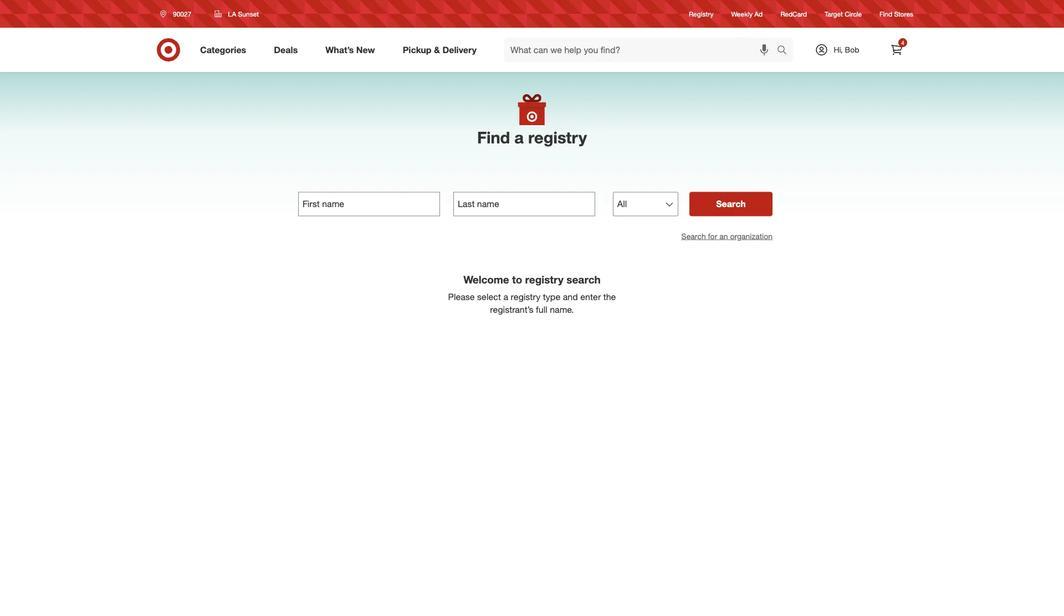 Task type: vqa. For each thing, say whether or not it's contained in the screenshot.
Find Stores link
yes



Task type: locate. For each thing, give the bounding box(es) containing it.
0 horizontal spatial a
[[503, 292, 508, 303]]

0 vertical spatial registry
[[528, 127, 587, 147]]

4
[[901, 39, 904, 46]]

0 vertical spatial a
[[515, 127, 524, 147]]

delivery
[[443, 44, 477, 55]]

ad
[[754, 10, 763, 18]]

organization
[[730, 231, 773, 241]]

0 vertical spatial search
[[772, 45, 799, 56]]

search button
[[689, 192, 773, 216]]

1 vertical spatial search
[[681, 231, 706, 241]]

1 horizontal spatial find
[[880, 10, 892, 18]]

search inside button
[[716, 199, 746, 209]]

search for an organization link
[[681, 231, 773, 241]]

an
[[720, 231, 728, 241]]

deals
[[274, 44, 298, 55]]

search up search for an organization link on the right of the page
[[716, 199, 746, 209]]

find
[[880, 10, 892, 18], [477, 127, 510, 147]]

what's new link
[[316, 38, 389, 62]]

0 horizontal spatial search
[[567, 273, 601, 286]]

1 horizontal spatial search
[[716, 199, 746, 209]]

welcome
[[463, 273, 509, 286]]

1 horizontal spatial search
[[772, 45, 799, 56]]

find for find a registry
[[477, 127, 510, 147]]

1 vertical spatial registry
[[525, 273, 564, 286]]

search left for
[[681, 231, 706, 241]]

redcard link
[[780, 9, 807, 19]]

categories link
[[191, 38, 260, 62]]

registry
[[528, 127, 587, 147], [525, 273, 564, 286], [511, 292, 540, 303]]

target circle
[[825, 10, 862, 18]]

select
[[477, 292, 501, 303]]

search up enter
[[567, 273, 601, 286]]

0 vertical spatial search
[[716, 199, 746, 209]]

categories
[[200, 44, 246, 55]]

search
[[772, 45, 799, 56], [567, 273, 601, 286]]

bob
[[845, 45, 859, 55]]

0 vertical spatial find
[[880, 10, 892, 18]]

la
[[228, 10, 236, 18]]

None text field
[[298, 192, 440, 216]]

search
[[716, 199, 746, 209], [681, 231, 706, 241]]

deals link
[[264, 38, 312, 62]]

pickup
[[403, 44, 432, 55]]

hi,
[[834, 45, 843, 55]]

4 link
[[885, 38, 909, 62]]

registrant's
[[490, 304, 533, 315]]

search for search
[[716, 199, 746, 209]]

1 vertical spatial find
[[477, 127, 510, 147]]

2 vertical spatial registry
[[511, 292, 540, 303]]

search for search for an organization
[[681, 231, 706, 241]]

a
[[515, 127, 524, 147], [503, 292, 508, 303]]

None text field
[[453, 192, 595, 216]]

find stores
[[880, 10, 913, 18]]

for
[[708, 231, 717, 241]]

la sunset
[[228, 10, 259, 18]]

weekly ad link
[[731, 9, 763, 19]]

enter
[[580, 292, 601, 303]]

search down redcard link
[[772, 45, 799, 56]]

1 vertical spatial a
[[503, 292, 508, 303]]

0 horizontal spatial find
[[477, 127, 510, 147]]

the
[[603, 292, 616, 303]]

target
[[825, 10, 843, 18]]

registry inside please select a registry type and enter the registrant's full name.
[[511, 292, 540, 303]]

circle
[[845, 10, 862, 18]]

hi, bob
[[834, 45, 859, 55]]

0 horizontal spatial search
[[681, 231, 706, 241]]

What can we help you find? suggestions appear below search field
[[504, 38, 780, 62]]



Task type: describe. For each thing, give the bounding box(es) containing it.
to
[[512, 273, 522, 286]]

stores
[[894, 10, 913, 18]]

search for an organization
[[681, 231, 773, 241]]

90027
[[173, 10, 191, 18]]

pickup & delivery link
[[393, 38, 491, 62]]

find for find stores
[[880, 10, 892, 18]]

what's
[[325, 44, 354, 55]]

registry for to
[[525, 273, 564, 286]]

weekly
[[731, 10, 753, 18]]

registry for a
[[528, 127, 587, 147]]

new
[[356, 44, 375, 55]]

a inside please select a registry type and enter the registrant's full name.
[[503, 292, 508, 303]]

1 horizontal spatial a
[[515, 127, 524, 147]]

la sunset button
[[207, 4, 266, 24]]

name.
[[550, 304, 574, 315]]

weekly ad
[[731, 10, 763, 18]]

welcome to registry search
[[463, 273, 601, 286]]

1 vertical spatial search
[[567, 273, 601, 286]]

90027 button
[[153, 4, 203, 24]]

please
[[448, 292, 475, 303]]

find stores link
[[880, 9, 913, 19]]

pickup & delivery
[[403, 44, 477, 55]]

&
[[434, 44, 440, 55]]

search button
[[772, 38, 799, 64]]

type
[[543, 292, 560, 303]]

registry link
[[689, 9, 714, 19]]

please select a registry type and enter the registrant's full name.
[[448, 292, 616, 315]]

what's new
[[325, 44, 375, 55]]

sunset
[[238, 10, 259, 18]]

full
[[536, 304, 547, 315]]

target circle link
[[825, 9, 862, 19]]

find a registry
[[477, 127, 587, 147]]

and
[[563, 292, 578, 303]]

redcard
[[780, 10, 807, 18]]

registry
[[689, 10, 714, 18]]



